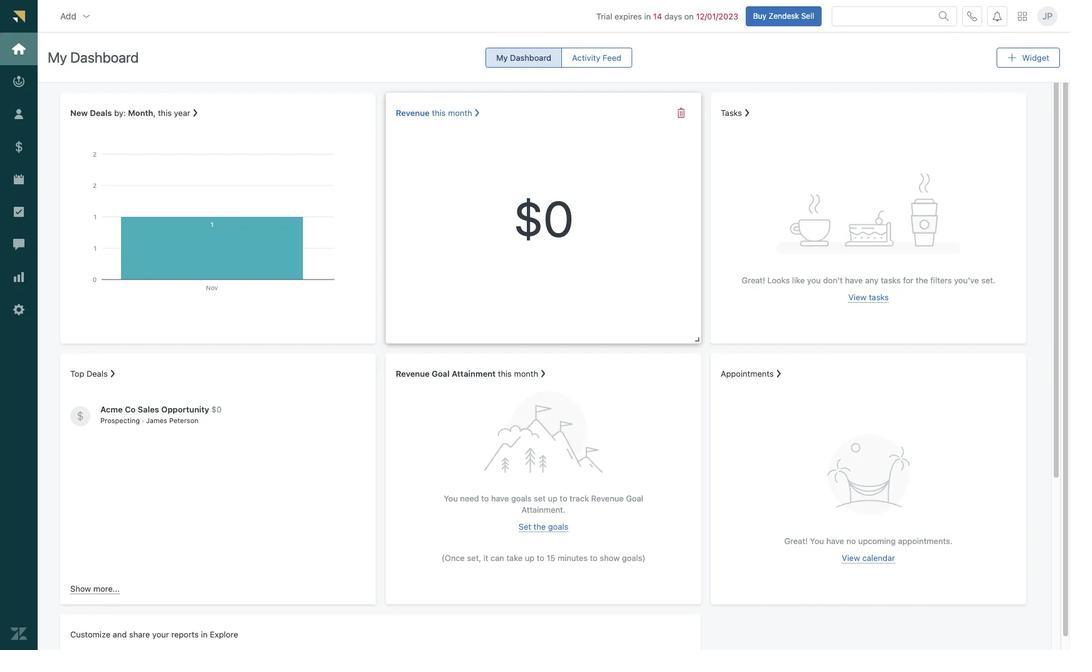 Task type: describe. For each thing, give the bounding box(es) containing it.
12/01/2023
[[696, 11, 738, 21]]

filters
[[930, 275, 952, 286]]

month
[[128, 108, 153, 118]]

up inside you need to have goals set up to track revenue goal attainment.
[[548, 493, 558, 504]]

you
[[807, 275, 821, 286]]

revenue goal attainment this month
[[396, 369, 538, 379]]

upcoming
[[858, 536, 896, 547]]

1 horizontal spatial $0
[[514, 189, 574, 248]]

show
[[600, 554, 620, 564]]

goals inside you need to have goals set up to track revenue goal attainment.
[[511, 493, 532, 504]]

revenue for revenue
[[396, 108, 430, 118]]

1 vertical spatial you
[[810, 536, 824, 547]]

take
[[507, 554, 523, 564]]

buy zendesk sell button
[[746, 6, 822, 26]]

0 horizontal spatial this
[[158, 108, 172, 118]]

widget
[[1022, 52, 1050, 62]]

attainment.
[[522, 505, 566, 515]]

set
[[534, 493, 546, 504]]

don't
[[823, 275, 843, 286]]

sell
[[801, 11, 814, 20]]

revenue inside you need to have goals set up to track revenue goal attainment.
[[591, 493, 624, 504]]

view calendar link
[[842, 553, 895, 564]]

can
[[491, 554, 504, 564]]

0 vertical spatial tasks
[[881, 275, 901, 286]]

deals image
[[75, 412, 85, 422]]

set.
[[981, 275, 995, 286]]

deals for top
[[87, 369, 108, 379]]

add
[[60, 10, 76, 21]]

my inside my dashboard link
[[496, 52, 508, 62]]

sales
[[138, 405, 159, 415]]

widget button
[[997, 48, 1060, 68]]

have inside you need to have goals set up to track revenue goal attainment.
[[491, 493, 509, 504]]

set the goals
[[519, 522, 569, 532]]

no
[[847, 536, 856, 547]]

goal inside you need to have goals set up to track revenue goal attainment.
[[626, 493, 643, 504]]

it
[[484, 554, 488, 564]]

jp
[[1043, 11, 1053, 21]]

great! for great! looks like you don't have any tasks for the filters you've set.
[[742, 275, 765, 286]]

appointments
[[721, 369, 774, 379]]

0 horizontal spatial goal
[[432, 369, 450, 379]]

year
[[174, 108, 190, 118]]

view calendar
[[842, 553, 895, 563]]

trial
[[597, 11, 613, 21]]

view for view tasks
[[848, 292, 867, 302]]

track
[[570, 493, 589, 504]]

your
[[152, 630, 169, 640]]

set the goals link
[[519, 522, 569, 532]]

,
[[153, 108, 156, 118]]

and
[[113, 630, 127, 640]]

tasks
[[721, 108, 742, 118]]

days
[[665, 11, 682, 21]]

customize and share your reports in explore
[[70, 630, 238, 640]]

set
[[519, 522, 531, 532]]

1 horizontal spatial month
[[514, 369, 538, 379]]

view tasks link
[[848, 292, 889, 303]]

activity
[[572, 52, 601, 62]]

top deals
[[70, 369, 108, 379]]

looks
[[767, 275, 790, 286]]

opportunity
[[161, 405, 209, 415]]

activity feed
[[572, 52, 622, 62]]

feed
[[603, 52, 622, 62]]

chevron image for revenue goal attainment
[[538, 369, 548, 379]]

my dashboard link
[[486, 48, 562, 68]]

appointments.
[[898, 536, 953, 547]]

need
[[460, 493, 479, 504]]

1 horizontal spatial my dashboard
[[496, 52, 552, 62]]

zendesk image
[[11, 626, 27, 643]]

acme
[[100, 405, 123, 415]]

trash image
[[676, 108, 686, 118]]

show more... link
[[70, 584, 120, 595]]

chevron image for revenue
[[472, 108, 482, 118]]

expires
[[615, 11, 642, 21]]

1 horizontal spatial in
[[644, 11, 651, 21]]

1 vertical spatial tasks
[[869, 292, 889, 302]]

activity feed link
[[562, 48, 632, 68]]

goals)
[[622, 554, 646, 564]]

add button
[[50, 4, 102, 29]]

revenue for revenue goal attainment
[[396, 369, 430, 379]]

co
[[125, 405, 136, 415]]

jp button
[[1038, 6, 1058, 26]]



Task type: locate. For each thing, give the bounding box(es) containing it.
0 horizontal spatial my
[[48, 49, 67, 66]]

revenue this month
[[396, 108, 472, 118]]

revenue
[[396, 108, 430, 118], [396, 369, 430, 379], [591, 493, 624, 504]]

to left show on the bottom of the page
[[590, 554, 598, 564]]

dashboard left activity
[[510, 52, 552, 62]]

0 horizontal spatial in
[[201, 630, 208, 640]]

dashboard
[[70, 49, 139, 66], [510, 52, 552, 62]]

view tasks
[[848, 292, 889, 302]]

tasks
[[881, 275, 901, 286], [869, 292, 889, 302]]

view down great! looks like you don't have any tasks for the filters you've set.
[[848, 292, 867, 302]]

2 horizontal spatial this
[[498, 369, 512, 379]]

0 vertical spatial view
[[848, 292, 867, 302]]

have right "need" on the left of page
[[491, 493, 509, 504]]

1 horizontal spatial goal
[[626, 493, 643, 504]]

1 vertical spatial deals
[[87, 369, 108, 379]]

new
[[70, 108, 88, 118]]

goal right track
[[626, 493, 643, 504]]

my
[[48, 49, 67, 66], [496, 52, 508, 62]]

share
[[129, 630, 150, 640]]

great! looks like you don't have any tasks for the filters you've set.
[[742, 275, 995, 286]]

have left no
[[827, 536, 844, 547]]

1 vertical spatial $0
[[212, 405, 222, 415]]

2 vertical spatial have
[[827, 536, 844, 547]]

in
[[644, 11, 651, 21], [201, 630, 208, 640]]

1 horizontal spatial up
[[548, 493, 558, 504]]

james
[[146, 416, 167, 425]]

minutes
[[558, 554, 588, 564]]

you need to have goals set up to track revenue goal attainment.
[[444, 493, 643, 515]]

my dashboard down chevron down 'image'
[[48, 49, 139, 66]]

to
[[481, 493, 489, 504], [560, 493, 568, 504], [537, 554, 545, 564], [590, 554, 598, 564]]

view
[[848, 292, 867, 302], [842, 553, 860, 563]]

1 vertical spatial the
[[534, 522, 546, 532]]

0 vertical spatial revenue
[[396, 108, 430, 118]]

chevron image
[[774, 369, 784, 379]]

have left any
[[845, 275, 863, 286]]

1 vertical spatial have
[[491, 493, 509, 504]]

dashboard down chevron down 'image'
[[70, 49, 139, 66]]

1 horizontal spatial this
[[432, 108, 446, 118]]

like
[[792, 275, 805, 286]]

0 vertical spatial $0
[[514, 189, 574, 248]]

0 horizontal spatial up
[[525, 554, 535, 564]]

1 vertical spatial great!
[[785, 536, 808, 547]]

view for view calendar
[[842, 553, 860, 563]]

goal left the attainment
[[432, 369, 450, 379]]

up
[[548, 493, 558, 504], [525, 554, 535, 564]]

reports
[[171, 630, 199, 640]]

you inside you need to have goals set up to track revenue goal attainment.
[[444, 493, 458, 504]]

show
[[70, 584, 91, 594]]

great! left looks
[[742, 275, 765, 286]]

zendesk products image
[[1018, 12, 1027, 20]]

tasks left for
[[881, 275, 901, 286]]

deals for new
[[90, 108, 112, 118]]

add image
[[1007, 53, 1017, 63]]

chevron down image
[[81, 11, 91, 21]]

in left 14
[[644, 11, 651, 21]]

zendesk
[[769, 11, 799, 20]]

search image
[[939, 11, 949, 21]]

1 horizontal spatial dashboard
[[510, 52, 552, 62]]

2 horizontal spatial have
[[845, 275, 863, 286]]

deals right top
[[87, 369, 108, 379]]

1 vertical spatial revenue
[[396, 369, 430, 379]]

1 horizontal spatial great!
[[785, 536, 808, 547]]

prospecting
[[100, 416, 140, 425]]

up right take
[[525, 554, 535, 564]]

0 vertical spatial goals
[[511, 493, 532, 504]]

0 horizontal spatial the
[[534, 522, 546, 532]]

you've
[[954, 275, 979, 286]]

great! for great! you have no upcoming appointments.
[[785, 536, 808, 547]]

up right set
[[548, 493, 558, 504]]

my dashboard left activity
[[496, 52, 552, 62]]

1 horizontal spatial have
[[827, 536, 844, 547]]

1 horizontal spatial goals
[[548, 522, 569, 532]]

to right "need" on the left of page
[[481, 493, 489, 504]]

0 vertical spatial deals
[[90, 108, 112, 118]]

2 vertical spatial revenue
[[591, 493, 624, 504]]

great! you have no upcoming appointments.
[[785, 536, 953, 547]]

peterson
[[169, 416, 199, 425]]

explore
[[210, 630, 238, 640]]

goals down attainment.
[[548, 522, 569, 532]]

new deals by: month , this year
[[70, 108, 190, 118]]

14
[[653, 11, 662, 21]]

you left "need" on the left of page
[[444, 493, 458, 504]]

month
[[448, 108, 472, 118], [514, 369, 538, 379]]

0 horizontal spatial $0
[[212, 405, 222, 415]]

0 vertical spatial great!
[[742, 275, 765, 286]]

1 vertical spatial in
[[201, 630, 208, 640]]

acme co sales opportunity $0 prospecting james peterson
[[100, 405, 222, 425]]

0 horizontal spatial have
[[491, 493, 509, 504]]

have
[[845, 275, 863, 286], [491, 493, 509, 504], [827, 536, 844, 547]]

0 vertical spatial up
[[548, 493, 558, 504]]

1 vertical spatial goal
[[626, 493, 643, 504]]

0 horizontal spatial my dashboard
[[48, 49, 139, 66]]

you left no
[[810, 536, 824, 547]]

0 vertical spatial in
[[644, 11, 651, 21]]

1 horizontal spatial the
[[916, 275, 928, 286]]

deals
[[90, 108, 112, 118], [87, 369, 108, 379]]

0 horizontal spatial you
[[444, 493, 458, 504]]

show more...
[[70, 584, 120, 594]]

0 vertical spatial have
[[845, 275, 863, 286]]

to left 15
[[537, 554, 545, 564]]

the right for
[[916, 275, 928, 286]]

goals
[[511, 493, 532, 504], [548, 522, 569, 532]]

in right reports
[[201, 630, 208, 640]]

top
[[70, 369, 84, 379]]

goals left set
[[511, 493, 532, 504]]

you
[[444, 493, 458, 504], [810, 536, 824, 547]]

great! left no
[[785, 536, 808, 547]]

buy
[[753, 11, 767, 20]]

0 vertical spatial goal
[[432, 369, 450, 379]]

set,
[[467, 554, 481, 564]]

trial expires in 14 days on 12/01/2023
[[597, 11, 738, 21]]

1 horizontal spatial my
[[496, 52, 508, 62]]

more...
[[93, 584, 120, 594]]

on
[[685, 11, 694, 21]]

view down no
[[842, 553, 860, 563]]

0 vertical spatial the
[[916, 275, 928, 286]]

chevron image for new deals
[[190, 108, 200, 118]]

tasks down any
[[869, 292, 889, 302]]

the
[[916, 275, 928, 286], [534, 522, 546, 532]]

by:
[[114, 108, 126, 118]]

the right the 'set'
[[534, 522, 546, 532]]

to left track
[[560, 493, 568, 504]]

0 vertical spatial you
[[444, 493, 458, 504]]

for
[[903, 275, 914, 286]]

any
[[865, 275, 879, 286]]

0 horizontal spatial dashboard
[[70, 49, 139, 66]]

customize
[[70, 630, 110, 640]]

0 horizontal spatial great!
[[742, 275, 765, 286]]

1 vertical spatial month
[[514, 369, 538, 379]]

attainment
[[452, 369, 496, 379]]

0 horizontal spatial month
[[448, 108, 472, 118]]

chevron image
[[190, 108, 200, 118], [472, 108, 482, 118], [742, 108, 752, 118], [108, 369, 118, 379], [538, 369, 548, 379]]

bell image
[[993, 11, 1003, 21]]

calls image
[[967, 11, 977, 21]]

15
[[547, 554, 555, 564]]

(once set, it can take up to 15 minutes to show goals)
[[442, 554, 646, 564]]

1 vertical spatial view
[[842, 553, 860, 563]]

1 vertical spatial goals
[[548, 522, 569, 532]]

calendar
[[863, 553, 895, 563]]

goal
[[432, 369, 450, 379], [626, 493, 643, 504]]

$0 inside acme co sales opportunity $0 prospecting james peterson
[[212, 405, 222, 415]]

this
[[158, 108, 172, 118], [432, 108, 446, 118], [498, 369, 512, 379]]

0 vertical spatial month
[[448, 108, 472, 118]]

1 horizontal spatial you
[[810, 536, 824, 547]]

deals left by:
[[90, 108, 112, 118]]

(once
[[442, 554, 465, 564]]

1 vertical spatial up
[[525, 554, 535, 564]]

great!
[[742, 275, 765, 286], [785, 536, 808, 547]]

buy zendesk sell
[[753, 11, 814, 20]]

$0
[[514, 189, 574, 248], [212, 405, 222, 415]]

0 horizontal spatial goals
[[511, 493, 532, 504]]



Task type: vqa. For each thing, say whether or not it's contained in the screenshot.
Apps
no



